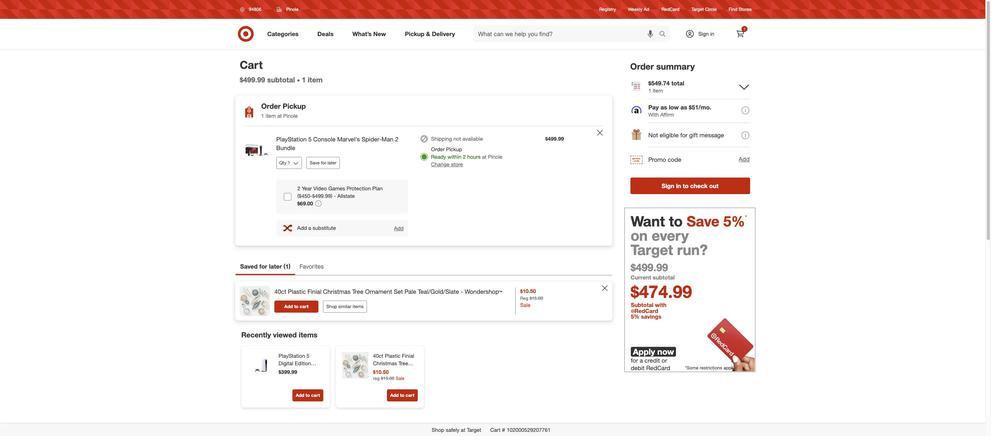 Task type: locate. For each thing, give the bounding box(es) containing it.
save up video
[[310, 160, 320, 166]]

1 vertical spatial wondershop™
[[373, 376, 406, 382]]

order
[[631, 61, 655, 72], [261, 102, 281, 111], [432, 146, 445, 153]]

What can we help you find? suggestions appear below search field
[[474, 26, 662, 42]]

console up save for later
[[314, 136, 336, 143]]

1 down $549.74
[[649, 87, 652, 94]]

shop for shop safely at target
[[432, 427, 445, 434]]

2 horizontal spatial -
[[461, 288, 463, 296]]

redcard inside apply now for a credit or debit redcard
[[647, 365, 671, 372]]

promo code
[[649, 156, 682, 163]]

finial down favorites link
[[308, 288, 322, 296]]

0 horizontal spatial a
[[309, 225, 311, 231]]

christmas for 40ct plastic finial christmas tree ornament set - wondershop™
[[373, 361, 397, 367]]

1 as from the left
[[661, 104, 668, 111]]

in left check on the right of page
[[677, 182, 682, 190]]

1 horizontal spatial item
[[308, 75, 323, 84]]

check
[[691, 182, 708, 190]]

set inside 40ct plastic finial christmas tree ornament set - wondershop™
[[398, 368, 406, 375]]

items right viewed
[[299, 331, 318, 340]]

man
[[382, 136, 394, 143]]

subtotal right current
[[654, 274, 676, 281]]

add to cart button down the $10.50 reg $15.00 sale
[[387, 390, 418, 402]]

sale right reg
[[396, 376, 405, 382]]

40ct plastic finial christmas tree ornament set - wondershop™ link
[[373, 353, 417, 382]]

shop left similar
[[327, 304, 337, 310]]

pinole right hours
[[488, 154, 503, 160]]

1 vertical spatial items
[[299, 331, 318, 340]]

1 horizontal spatial wondershop™
[[465, 288, 503, 296]]

target right safely
[[467, 427, 482, 434]]

playstation up bundle
[[277, 136, 307, 143]]

$15.00 right reg
[[381, 376, 395, 382]]

sale inside $10.50 reg $15.00 sale
[[521, 302, 531, 309]]

pinole up bundle
[[284, 113, 298, 119]]

0 vertical spatial at
[[278, 113, 282, 119]]

finial up the $10.50 reg $15.00 sale
[[402, 353, 415, 360]]

2 left the year
[[298, 185, 301, 192]]

add
[[739, 156, 750, 163], [297, 225, 307, 231], [394, 225, 404, 232], [285, 304, 293, 310], [296, 393, 305, 399], [391, 393, 399, 399]]

1 horizontal spatial christmas
[[373, 361, 397, 367]]

shop safely at target
[[432, 427, 482, 434]]

2 horizontal spatial $499.99
[[631, 261, 669, 274]]

0 horizontal spatial cart
[[240, 58, 263, 72]]

shop inside button
[[327, 304, 337, 310]]

1 horizontal spatial at
[[461, 427, 466, 434]]

credit
[[645, 357, 661, 365]]

in
[[711, 31, 715, 37], [677, 182, 682, 190]]

for
[[681, 132, 688, 139], [321, 160, 327, 166], [260, 263, 267, 271], [631, 357, 639, 365]]

christmas up the $10.50 reg $15.00 sale
[[373, 361, 397, 367]]

0 vertical spatial set
[[394, 288, 403, 296]]

items right similar
[[353, 304, 364, 310]]

pinole up categories link
[[286, 6, 299, 12]]

)
[[289, 263, 291, 271]]

- right 'teal/gold/slate'
[[461, 288, 463, 296]]

tree
[[353, 288, 364, 296], [399, 361, 409, 367]]

to down edition in the left bottom of the page
[[306, 393, 310, 399]]

finial for 40ct plastic finial christmas tree ornament set pale teal/gold/slate - wondershop™
[[308, 288, 322, 296]]

with
[[649, 111, 660, 118]]

wondershop™ inside 40ct plastic finial christmas tree ornament set - wondershop™
[[373, 376, 406, 382]]

add to cart button down $399.99
[[293, 390, 324, 402]]

find stores link
[[729, 6, 752, 13]]

tree inside 40ct plastic finial christmas tree ornament set - wondershop™
[[399, 361, 409, 367]]

add button inside cart item ready to fulfill group
[[394, 225, 404, 232]]

shop left safely
[[432, 427, 445, 434]]

at inside the order pickup 1 item at pinole
[[278, 113, 282, 119]]

0 vertical spatial in
[[711, 31, 715, 37]]

later for saved for later ( 1 )
[[269, 263, 282, 271]]

0 vertical spatial finial
[[308, 288, 322, 296]]

0 vertical spatial plastic
[[288, 288, 306, 296]]

Service plan checkbox
[[284, 193, 292, 201]]

to inside $399.99 add to cart
[[306, 393, 310, 399]]

$499.99 inside cart item ready to fulfill group
[[546, 136, 564, 142]]

0 horizontal spatial as
[[661, 104, 668, 111]]

ornament up reg
[[373, 368, 397, 375]]

pickup
[[405, 30, 425, 38], [283, 102, 306, 111], [447, 146, 462, 153]]

$499.99 current subtotal $474.99
[[631, 261, 693, 302]]

christmas inside 40ct plastic finial christmas tree ornament set - wondershop™
[[373, 361, 397, 367]]

pinole inside pinole dropdown button
[[286, 6, 299, 12]]

ornament left pale
[[365, 288, 392, 296]]

sign in link
[[680, 26, 727, 42]]

1 vertical spatial ornament
[[373, 368, 397, 375]]

saved for later ( 1 )
[[240, 263, 291, 271]]

$10.50 for $10.50 reg $15.00 sale
[[521, 288, 536, 295]]

1 vertical spatial pinole
[[284, 113, 298, 119]]

1 inside $549.74 total 1 item
[[649, 87, 652, 94]]

at right safely
[[461, 427, 466, 434]]

as right low
[[681, 104, 688, 111]]

1 vertical spatial plastic
[[385, 353, 401, 360]]

order down $499.99 subtotal
[[261, 102, 281, 111]]

a left substitute
[[309, 225, 311, 231]]

40ct for 40ct plastic finial christmas tree ornament set - wondershop™
[[373, 353, 384, 360]]

plastic for 40ct plastic finial christmas tree ornament set pale teal/gold/slate - wondershop™
[[288, 288, 306, 296]]

0 horizontal spatial console
[[279, 368, 298, 375]]

to inside 40ct plastic finial christmas tree ornament set pale teal/gold/slate - wondershop™ list item
[[294, 304, 299, 310]]

2 left hours
[[463, 154, 466, 160]]

0 horizontal spatial pickup
[[283, 102, 306, 111]]

sign down target circle "link" at the top
[[699, 31, 709, 37]]

0 vertical spatial $499.99
[[240, 75, 265, 84]]

savings
[[642, 314, 662, 321]]

1 vertical spatial 40ct
[[373, 353, 384, 360]]

0 vertical spatial christmas
[[323, 288, 351, 296]]

1 vertical spatial christmas
[[373, 361, 397, 367]]

for left gift
[[681, 132, 688, 139]]

for left credit
[[631, 357, 639, 365]]

0 vertical spatial 40ct
[[275, 288, 286, 296]]

sale for $10.50 reg $15.00 sale
[[396, 376, 405, 382]]

cart item ready to fulfill group
[[236, 126, 613, 246]]

christmas up similar
[[323, 288, 351, 296]]

target down want
[[631, 241, 674, 259]]

5
[[309, 136, 312, 143], [307, 353, 310, 360]]

reg
[[373, 376, 380, 382]]

set
[[394, 288, 403, 296], [398, 368, 406, 375]]

at up bundle
[[278, 113, 282, 119]]

ornament inside 40ct plastic finial christmas tree ornament set - wondershop™
[[373, 368, 397, 375]]

finial inside 40ct plastic finial christmas tree ornament set - wondershop™
[[402, 353, 415, 360]]

tree up the shop similar items
[[353, 288, 364, 296]]

later inside button
[[328, 160, 337, 166]]

0 horizontal spatial sale
[[396, 376, 405, 382]]

finial inside list item
[[308, 288, 322, 296]]

teal/gold/slate
[[418, 288, 459, 296]]

games
[[329, 185, 345, 192]]

bundle
[[277, 144, 296, 152]]

1 horizontal spatial sign
[[699, 31, 709, 37]]

ready
[[432, 154, 447, 160]]

40ct plastic finial christmas tree ornament set - wondershop™
[[373, 353, 415, 382]]

apply now for a credit or debit redcard
[[631, 347, 675, 372]]

apply
[[633, 347, 656, 357]]

1 horizontal spatial as
[[681, 104, 688, 111]]

items inside button
[[353, 304, 364, 310]]

not
[[454, 136, 462, 142]]

$399.99 add to cart
[[279, 369, 320, 399]]

item inside the order pickup 1 item at pinole
[[266, 113, 276, 119]]

2 vertical spatial item
[[266, 113, 276, 119]]

2 right man
[[395, 136, 399, 143]]

None radio
[[421, 135, 428, 143]]

a
[[309, 225, 311, 231], [640, 357, 644, 365]]

$10.50 inside $10.50 reg $15.00 sale
[[521, 288, 536, 295]]

0 vertical spatial console
[[314, 136, 336, 143]]

$51/mo.
[[690, 104, 712, 111]]

5%
[[724, 213, 746, 230], [631, 314, 640, 321]]

add to cart down the $10.50 reg $15.00 sale
[[391, 393, 415, 399]]

0 horizontal spatial save
[[310, 160, 320, 166]]

sale for $10.50 reg $15.00 sale
[[521, 302, 531, 309]]

available
[[463, 136, 483, 142]]

sale
[[521, 302, 531, 309], [396, 376, 405, 382]]

sign down promo code
[[662, 182, 675, 190]]

tree inside list item
[[353, 288, 364, 296]]

0 horizontal spatial plastic
[[288, 288, 306, 296]]

sale inside the $10.50 reg $15.00 sale
[[396, 376, 405, 382]]

0 horizontal spatial in
[[677, 182, 682, 190]]

circle
[[706, 7, 717, 12]]

safely
[[446, 427, 460, 434]]

deals link
[[311, 26, 343, 42]]

pay as low as $51/mo. with affirm
[[649, 104, 712, 118]]

5% savings
[[631, 314, 662, 321]]

total
[[672, 79, 685, 87]]

$15.00 inside the $10.50 reg $15.00 sale
[[381, 376, 395, 382]]

5 up edition in the left bottom of the page
[[307, 353, 310, 360]]

1 vertical spatial set
[[398, 368, 406, 375]]

save up run?
[[687, 213, 720, 230]]

2 inside playstation 5 console marvel's spider-man 2 bundle
[[395, 136, 399, 143]]

sign inside 'sign in' link
[[699, 31, 709, 37]]

pickup left &
[[405, 30, 425, 38]]

to down the $10.50 reg $15.00 sale
[[400, 393, 405, 399]]

cart up 'recently viewed items'
[[300, 304, 309, 310]]

to up viewed
[[294, 304, 299, 310]]

0 vertical spatial 5
[[309, 136, 312, 143]]

40ct plastic finial christmas tree ornament set pale teal/gold/slate - wondershop™ list item
[[235, 282, 613, 321]]

1 horizontal spatial 2
[[395, 136, 399, 143]]

0 horizontal spatial finial
[[308, 288, 322, 296]]

for right saved
[[260, 263, 267, 271]]

1 vertical spatial sale
[[396, 376, 405, 382]]

0 horizontal spatial christmas
[[323, 288, 351, 296]]

order up ready
[[432, 146, 445, 153]]

0 vertical spatial $15.00
[[530, 296, 544, 301]]

0 vertical spatial pinole
[[286, 6, 299, 12]]

- down 'games'
[[334, 193, 336, 199]]

1 up 'playstation 5 console marvel&#39;s spider-man 2 bundle' image
[[261, 113, 264, 119]]

$10.50 reg $15.00 sale
[[521, 288, 544, 309]]

redcard
[[662, 7, 680, 12], [635, 308, 659, 315], [647, 365, 671, 372]]

later down playstation 5 console marvel's spider-man 2 bundle
[[328, 160, 337, 166]]

1 horizontal spatial 40ct
[[373, 353, 384, 360]]

2 vertical spatial at
[[461, 427, 466, 434]]

add to cart button for playstation 5 digital edition console
[[293, 390, 324, 402]]

playstation 5 console marvel&#39;s spider-man 2 bundle image
[[242, 135, 272, 165]]

similar
[[339, 304, 352, 310]]

0 vertical spatial tree
[[353, 288, 364, 296]]

- inside 2 year video games protection plan ($450-$499.99) - allstate
[[334, 193, 336, 199]]

order pickup ready within 2 hours at pinole change store
[[432, 146, 503, 168]]

40ct plastic finial christmas tree ornament set pale teal/gold/slate - wondershop™ link
[[275, 288, 503, 297]]

add to cart button up viewed
[[275, 301, 319, 313]]

*some
[[686, 365, 699, 371]]

playstation for playstation 5 digital edition console
[[279, 353, 305, 360]]

set inside list item
[[394, 288, 403, 296]]

0 vertical spatial item
[[308, 75, 323, 84]]

2 as from the left
[[681, 104, 688, 111]]

1 vertical spatial -
[[461, 288, 463, 296]]

pinole inside the order pickup 1 item at pinole
[[284, 113, 298, 119]]

as up affirm
[[661, 104, 668, 111]]

console down digital
[[279, 368, 298, 375]]

find
[[729, 7, 738, 12]]

$15.00 for $10.50 reg $15.00 sale
[[530, 296, 544, 301]]

0 horizontal spatial -
[[334, 193, 336, 199]]

1 link
[[733, 26, 749, 42]]

add to cart up viewed
[[285, 304, 309, 310]]

cart up $499.99 subtotal
[[240, 58, 263, 72]]

1 vertical spatial 5
[[307, 353, 310, 360]]

0 horizontal spatial items
[[299, 331, 318, 340]]

plastic up the $10.50 reg $15.00 sale
[[385, 353, 401, 360]]

$15.00
[[530, 296, 544, 301], [381, 376, 395, 382]]

5 inside playstation 5 console marvel's spider-man 2 bundle
[[309, 136, 312, 143]]

weekly
[[629, 7, 643, 12]]

40ct down (
[[275, 288, 286, 296]]

save inside button
[[310, 160, 320, 166]]

a left credit
[[640, 357, 644, 365]]

0 horizontal spatial shop
[[327, 304, 337, 310]]

playstation inside playstation 5 console marvel's spider-man 2 bundle
[[277, 136, 307, 143]]

pickup up the within
[[447, 146, 462, 153]]

shop
[[327, 304, 337, 310], [432, 427, 445, 434]]

in inside sign in to check out button
[[677, 182, 682, 190]]

- right the $10.50 reg $15.00 sale
[[408, 368, 410, 375]]

what's
[[353, 30, 372, 38]]

0 vertical spatial cart
[[240, 58, 263, 72]]

viewed
[[273, 331, 297, 340]]

cart down playstation 5 digital edition console link
[[311, 393, 320, 399]]

$399.99
[[279, 369, 298, 376]]

2 inside order pickup ready within 2 hours at pinole change store
[[463, 154, 466, 160]]

2 vertical spatial pickup
[[447, 146, 462, 153]]

order up $549.74
[[631, 61, 655, 72]]

5 up save for later
[[309, 136, 312, 143]]

cart for cart
[[240, 58, 263, 72]]

tree up the $10.50 reg $15.00 sale
[[399, 361, 409, 367]]

for inside apply now for a credit or debit redcard
[[631, 357, 639, 365]]

5 inside playstation 5 digital edition console
[[307, 353, 310, 360]]

order inside the order pickup 1 item at pinole
[[261, 102, 281, 111]]

0 vertical spatial pickup
[[405, 30, 425, 38]]

summary
[[657, 61, 696, 72]]

plastic down )
[[288, 288, 306, 296]]

$15.00 right 'reg'
[[530, 296, 544, 301]]

5 for console
[[309, 136, 312, 143]]

cart left #
[[491, 427, 501, 434]]

0 vertical spatial ornament
[[365, 288, 392, 296]]

$10.50 inside the $10.50 reg $15.00 sale
[[373, 369, 389, 376]]

1 vertical spatial save
[[687, 213, 720, 230]]

debit
[[631, 365, 645, 372]]

plastic inside 40ct plastic finial christmas tree ornament set - wondershop™
[[385, 353, 401, 360]]

2 vertical spatial -
[[408, 368, 410, 375]]

later left (
[[269, 263, 282, 271]]

1 horizontal spatial $499.99
[[546, 136, 564, 142]]

1 horizontal spatial 5%
[[724, 213, 746, 230]]

video
[[314, 185, 327, 192]]

0 horizontal spatial at
[[278, 113, 282, 119]]

1 vertical spatial $15.00
[[381, 376, 395, 382]]

0 horizontal spatial order
[[261, 102, 281, 111]]

1 vertical spatial $499.99
[[546, 136, 564, 142]]

pickup down 1 item at the left top
[[283, 102, 306, 111]]

$10.50 up reg
[[373, 369, 389, 376]]

pickup inside the order pickup 1 item at pinole
[[283, 102, 306, 111]]

pickup inside order pickup ready within 2 hours at pinole change store
[[447, 146, 462, 153]]

want to save 5% *
[[631, 213, 748, 230]]

sign inside sign in to check out button
[[662, 182, 675, 190]]

to left check on the right of page
[[684, 182, 689, 190]]

sign
[[699, 31, 709, 37], [662, 182, 675, 190]]

0 horizontal spatial $15.00
[[381, 376, 395, 382]]

1 vertical spatial item
[[654, 87, 664, 94]]

0 horizontal spatial later
[[269, 263, 282, 271]]

40ct plastic finial christmas tree ornament set - wondershop™ image
[[342, 353, 369, 379], [342, 353, 369, 379]]

1 vertical spatial shop
[[432, 427, 445, 434]]

0 vertical spatial sign
[[699, 31, 709, 37]]

$499.99 inside $499.99 current subtotal $474.99
[[631, 261, 669, 274]]

40ct
[[275, 288, 286, 296], [373, 353, 384, 360]]

playstation inside playstation 5 digital edition console
[[279, 353, 305, 360]]

hours
[[468, 154, 481, 160]]

ornament for pale
[[365, 288, 392, 296]]

order inside order pickup ready within 2 hours at pinole change store
[[432, 146, 445, 153]]

sale down 'reg'
[[521, 302, 531, 309]]

christmas for 40ct plastic finial christmas tree ornament set pale teal/gold/slate - wondershop™
[[323, 288, 351, 296]]

target left circle in the right of the page
[[692, 7, 704, 12]]

40ct inside list item
[[275, 288, 286, 296]]

1 vertical spatial tree
[[399, 361, 409, 367]]

1 vertical spatial 5%
[[631, 314, 640, 321]]

0 vertical spatial playstation
[[277, 136, 307, 143]]

$15.00 inside $10.50 reg $15.00 sale
[[530, 296, 544, 301]]

target circle link
[[692, 6, 717, 13]]

a inside group
[[309, 225, 311, 231]]

in inside 'sign in' link
[[711, 31, 715, 37]]

1 vertical spatial $10.50
[[373, 369, 389, 376]]

2 vertical spatial redcard
[[647, 365, 671, 372]]

subtotal up the order pickup 1 item at pinole
[[267, 75, 295, 84]]

40ct up the $10.50 reg $15.00 sale
[[373, 353, 384, 360]]

2 horizontal spatial 2
[[463, 154, 466, 160]]

0 vertical spatial order
[[631, 61, 655, 72]]

playstation up digital
[[279, 353, 305, 360]]

for down playstation 5 console marvel's spider-man 2 bundle
[[321, 160, 327, 166]]

1 down the stores
[[744, 27, 746, 31]]

in down circle in the right of the page
[[711, 31, 715, 37]]

1 horizontal spatial subtotal
[[654, 274, 676, 281]]

1 vertical spatial subtotal
[[654, 274, 676, 281]]

0 vertical spatial wondershop™
[[465, 288, 503, 296]]

1 horizontal spatial later
[[328, 160, 337, 166]]

playstation
[[277, 136, 307, 143], [279, 353, 305, 360]]

1
[[744, 27, 746, 31], [302, 75, 306, 84], [649, 87, 652, 94], [261, 113, 264, 119], [286, 263, 289, 271]]

delivery
[[432, 30, 456, 38]]

plastic inside list item
[[288, 288, 306, 296]]

1 vertical spatial redcard
[[635, 308, 659, 315]]

($450-
[[298, 193, 313, 199]]

$10.50 up 'reg'
[[521, 288, 536, 295]]

1 horizontal spatial order
[[432, 146, 445, 153]]

0 horizontal spatial $10.50
[[373, 369, 389, 376]]

1 horizontal spatial a
[[640, 357, 644, 365]]

playstation 5 digital edition console image
[[248, 353, 274, 379], [248, 353, 274, 379]]

ornament
[[365, 288, 392, 296], [373, 368, 397, 375]]

digital
[[279, 361, 294, 367]]

$499.99 for $499.99 current subtotal $474.99
[[631, 261, 669, 274]]

add to cart button
[[275, 301, 319, 313], [293, 390, 324, 402], [387, 390, 418, 402]]

1 horizontal spatial cart
[[491, 427, 501, 434]]

0 vertical spatial later
[[328, 160, 337, 166]]

40ct inside 40ct plastic finial christmas tree ornament set - wondershop™
[[373, 353, 384, 360]]

to
[[684, 182, 689, 190], [670, 213, 683, 230], [294, 304, 299, 310], [306, 393, 310, 399], [400, 393, 405, 399]]

order summary
[[631, 61, 696, 72]]

1 horizontal spatial console
[[314, 136, 336, 143]]

0 horizontal spatial subtotal
[[267, 75, 295, 84]]

christmas inside list item
[[323, 288, 351, 296]]

stores
[[739, 7, 752, 12]]

item inside $549.74 total 1 item
[[654, 87, 664, 94]]

protection
[[347, 185, 371, 192]]

1 horizontal spatial -
[[408, 368, 410, 375]]

at right hours
[[482, 154, 487, 160]]

1 horizontal spatial pickup
[[405, 30, 425, 38]]

1 vertical spatial console
[[279, 368, 298, 375]]

2 horizontal spatial at
[[482, 154, 487, 160]]

$15.00 for $10.50 reg $15.00 sale
[[381, 376, 395, 382]]

0 vertical spatial target
[[692, 7, 704, 12]]

1 vertical spatial cart
[[491, 427, 501, 434]]

add a substitute
[[297, 225, 336, 231]]

1 horizontal spatial $15.00
[[530, 296, 544, 301]]

cart down '40ct plastic finial christmas tree ornament set - wondershop™' link on the left bottom of page
[[406, 393, 415, 399]]

ornament inside list item
[[365, 288, 392, 296]]

plastic
[[288, 288, 306, 296], [385, 353, 401, 360]]

wondershop™
[[465, 288, 503, 296], [373, 376, 406, 382]]

marvel's
[[338, 136, 360, 143]]

at
[[278, 113, 282, 119], [482, 154, 487, 160], [461, 427, 466, 434]]

console inside playstation 5 console marvel's spider-man 2 bundle
[[314, 136, 336, 143]]

1 horizontal spatial plastic
[[385, 353, 401, 360]]



Task type: describe. For each thing, give the bounding box(es) containing it.
affirm image
[[632, 106, 642, 113]]

subtotal with
[[631, 302, 669, 309]]

&
[[426, 30, 431, 38]]

items for shop similar items
[[353, 304, 364, 310]]

add inside $399.99 add to cart
[[296, 393, 305, 399]]

target inside target circle "link"
[[692, 7, 704, 12]]

categories
[[267, 30, 299, 38]]

order for order summary
[[631, 61, 655, 72]]

sign for sign in
[[699, 31, 709, 37]]

sign in
[[699, 31, 715, 37]]

deals
[[318, 30, 334, 38]]

$549.74
[[649, 79, 671, 87]]

recently
[[241, 331, 271, 340]]

target circle
[[692, 7, 717, 12]]

categories link
[[261, 26, 308, 42]]

within
[[448, 154, 462, 160]]

1 horizontal spatial add button
[[739, 155, 751, 164]]

$474.99
[[631, 281, 693, 302]]

year
[[302, 185, 312, 192]]

reg
[[521, 296, 529, 301]]

cart # 102000529207761
[[491, 427, 551, 434]]

cart inside 40ct plastic finial christmas tree ornament set pale teal/gold/slate - wondershop™ list item
[[300, 304, 309, 310]]

order pickup 1 item at pinole
[[261, 102, 306, 119]]

- inside list item
[[461, 288, 463, 296]]

playstation 5 console marvel's spider-man 2 bundle link
[[277, 135, 409, 153]]

message
[[700, 132, 725, 139]]

later for save for later
[[328, 160, 337, 166]]

pickup for order pickup ready within 2 hours at pinole change store
[[447, 146, 462, 153]]

pinole inside order pickup ready within 2 hours at pinole change store
[[488, 154, 503, 160]]

apply now button
[[631, 347, 677, 357]]

finial for 40ct plastic finial christmas tree ornament set - wondershop™
[[402, 353, 415, 360]]

40ct plastic finial christmas tree ornament set pale teal/gold/slate - wondershop&#8482; image
[[240, 286, 270, 317]]

pickup for order pickup 1 item at pinole
[[283, 102, 306, 111]]

eligible
[[661, 132, 680, 139]]

wondershop™ inside 40ct plastic finial christmas tree ornament set pale teal/gold/slate - wondershop™ link
[[465, 288, 503, 296]]

item for order pickup
[[266, 113, 276, 119]]

to right want
[[670, 213, 683, 230]]

shop similar items button
[[323, 301, 367, 313]]

save for later
[[310, 160, 337, 166]]

pickup & delivery link
[[399, 26, 465, 42]]

0 horizontal spatial 5%
[[631, 314, 640, 321]]

plan
[[373, 185, 383, 192]]

$10.50 reg $15.00 sale
[[373, 369, 405, 382]]

subtotal inside $499.99 current subtotal $474.99
[[654, 274, 676, 281]]

1 inside the order pickup 1 item at pinole
[[261, 113, 264, 119]]

gift
[[690, 132, 699, 139]]

sign for sign in to check out
[[662, 182, 675, 190]]

$499.99)
[[313, 193, 333, 199]]

40ct for 40ct plastic finial christmas tree ornament set pale teal/gold/slate - wondershop™
[[275, 288, 286, 296]]

in for sign in to check out
[[677, 182, 682, 190]]

a inside apply now for a credit or debit redcard
[[640, 357, 644, 365]]

none radio inside cart item ready to fulfill group
[[421, 135, 428, 143]]

new
[[374, 30, 386, 38]]

change
[[432, 161, 450, 168]]

tree for pale
[[353, 288, 364, 296]]

cart for cart # 102000529207761
[[491, 427, 501, 434]]

in for sign in
[[711, 31, 715, 37]]

pale
[[405, 288, 417, 296]]

code
[[669, 156, 682, 163]]

sign in to check out
[[662, 182, 719, 190]]

add to cart inside 40ct plastic finial christmas tree ornament set pale teal/gold/slate - wondershop™ list item
[[285, 304, 309, 310]]

saved
[[240, 263, 258, 271]]

out
[[710, 182, 719, 190]]

0 vertical spatial redcard
[[662, 7, 680, 12]]

to inside button
[[684, 182, 689, 190]]

add to cart button inside 40ct plastic finial christmas tree ornament set pale teal/gold/slate - wondershop™ list item
[[275, 301, 319, 313]]

not
[[649, 132, 659, 139]]

run?
[[678, 241, 709, 259]]

1 horizontal spatial save
[[687, 213, 720, 230]]

at inside order pickup ready within 2 hours at pinole change store
[[482, 154, 487, 160]]

promo
[[649, 156, 667, 163]]

$10.50 for $10.50 reg $15.00 sale
[[373, 369, 389, 376]]

allstate
[[338, 193, 355, 199]]

items for recently viewed items
[[299, 331, 318, 340]]

want
[[631, 213, 666, 230]]

registry link
[[600, 6, 617, 13]]

or
[[662, 357, 668, 365]]

on every target run?
[[631, 227, 709, 259]]

$69.00
[[298, 200, 313, 207]]

94806 button
[[235, 3, 270, 16]]

weekly ad
[[629, 7, 650, 12]]

affirm image
[[631, 105, 643, 117]]

0 vertical spatial subtotal
[[267, 75, 295, 84]]

pinole button
[[273, 3, 304, 16]]

0 horizontal spatial target
[[467, 427, 482, 434]]

playstation for playstation 5 console marvel's spider-man 2 bundle
[[277, 136, 307, 143]]

94806
[[249, 6, 262, 12]]

- inside 40ct plastic finial christmas tree ornament set - wondershop™
[[408, 368, 410, 375]]

tree for -
[[399, 361, 409, 367]]

1 left favorites at bottom
[[286, 263, 289, 271]]

$499.99 subtotal
[[240, 75, 295, 84]]

playstation 5 digital edition console link
[[279, 353, 322, 375]]

for inside save for later button
[[321, 160, 327, 166]]

1 right $499.99 subtotal
[[302, 75, 306, 84]]

add to cart button for 40ct plastic finial christmas tree ornament set - wondershop™
[[387, 390, 418, 402]]

search button
[[656, 26, 674, 44]]

ad
[[644, 7, 650, 12]]

subtotal
[[631, 302, 654, 309]]

ornament for -
[[373, 368, 397, 375]]

1 vertical spatial add to cart
[[391, 393, 415, 399]]

redcard link
[[662, 6, 680, 13]]

favorites
[[300, 263, 324, 271]]

40ct plastic finial christmas tree ornament set pale teal/gold/slate - wondershop™
[[275, 288, 503, 296]]

2 year video games protection plan ($450-$499.99) - allstate
[[298, 185, 383, 199]]

target inside on every target run?
[[631, 241, 674, 259]]

cart inside $399.99 add to cart
[[311, 393, 320, 399]]

*
[[746, 214, 748, 220]]

console inside playstation 5 digital edition console
[[279, 368, 298, 375]]

add inside 40ct plastic finial christmas tree ornament set pale teal/gold/slate - wondershop™ list item
[[285, 304, 293, 310]]

order for order pickup 1 item at pinole
[[261, 102, 281, 111]]

5 for digital
[[307, 353, 310, 360]]

1 inside '1' link
[[744, 27, 746, 31]]

Store pickup radio
[[421, 153, 428, 161]]

set for pale
[[394, 288, 403, 296]]

recently viewed items
[[241, 331, 318, 340]]

0 vertical spatial 5%
[[724, 213, 746, 230]]

*some restrictions apply.
[[686, 365, 736, 371]]

2 horizontal spatial cart
[[406, 393, 415, 399]]

apply.
[[724, 365, 736, 371]]

$499.99 for $499.99
[[546, 136, 564, 142]]

now
[[658, 347, 675, 357]]

plastic for 40ct plastic finial christmas tree ornament set - wondershop™
[[385, 353, 401, 360]]

2 inside 2 year video games protection plan ($450-$499.99) - allstate
[[298, 185, 301, 192]]

#
[[502, 427, 506, 434]]

set for -
[[398, 368, 406, 375]]

on
[[631, 227, 649, 244]]

$499.99 for $499.99 subtotal
[[240, 75, 265, 84]]

sign in to check out button
[[631, 178, 751, 194]]

affirm
[[661, 111, 675, 118]]

registry
[[600, 7, 617, 12]]

1 item
[[302, 75, 323, 84]]

restrictions
[[700, 365, 723, 371]]

not eligible for gift message
[[649, 132, 725, 139]]

shop similar items
[[327, 304, 364, 310]]

search
[[656, 31, 674, 38]]

item for $549.74 total
[[654, 87, 664, 94]]

order for order pickup ready within 2 hours at pinole change store
[[432, 146, 445, 153]]

shop for shop similar items
[[327, 304, 337, 310]]



